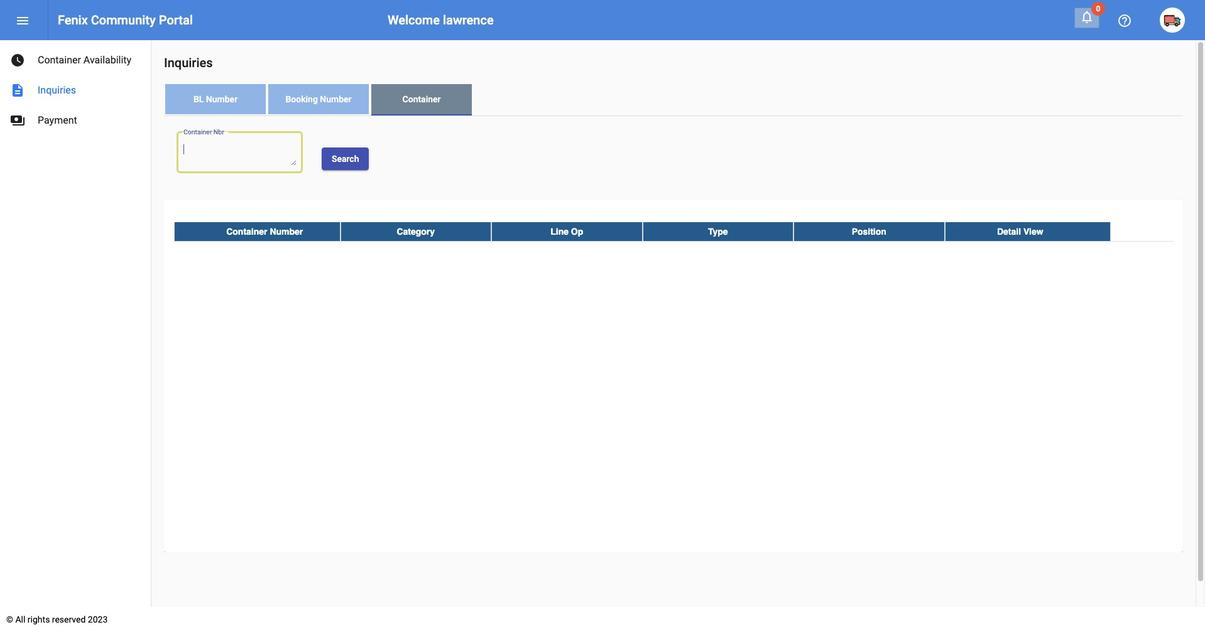 Task type: vqa. For each thing, say whether or not it's contained in the screenshot.
payments
yes



Task type: locate. For each thing, give the bounding box(es) containing it.
help_outline
[[1118, 13, 1133, 28]]

help_outline button
[[1113, 8, 1138, 33]]

line
[[551, 227, 569, 237]]

number for container number
[[270, 227, 303, 237]]

container inside navigation
[[38, 54, 81, 66]]

inquiries
[[164, 55, 213, 70], [38, 84, 76, 96]]

1 vertical spatial container
[[403, 94, 441, 104]]

container
[[38, 54, 81, 66], [403, 94, 441, 104], [226, 227, 267, 237]]

number inside column header
[[270, 227, 303, 237]]

2 vertical spatial container
[[226, 227, 267, 237]]

row
[[174, 222, 1174, 242]]

no color image containing description
[[10, 83, 25, 98]]

availability
[[84, 54, 131, 66]]

navigation
[[0, 40, 151, 136]]

no color image up 'watch_later'
[[15, 13, 30, 28]]

0 horizontal spatial inquiries
[[38, 84, 76, 96]]

© all rights reserved 2023
[[6, 615, 108, 625]]

no color image containing help_outline
[[1118, 13, 1133, 28]]

no color image containing payments
[[10, 113, 25, 128]]

row containing container number
[[174, 222, 1174, 242]]

no color image down 'watch_later'
[[10, 83, 25, 98]]

2 horizontal spatial container
[[403, 94, 441, 104]]

notifications_none
[[1080, 9, 1095, 25]]

search
[[332, 154, 359, 164]]

container availability
[[38, 54, 131, 66]]

0 vertical spatial container
[[38, 54, 81, 66]]

rights
[[28, 615, 50, 625]]

no color image up description
[[10, 53, 25, 68]]

None text field
[[183, 143, 296, 166]]

container number column header
[[174, 222, 340, 241]]

0 horizontal spatial number
[[206, 94, 238, 104]]

number
[[206, 94, 238, 104], [320, 94, 352, 104], [270, 227, 303, 237]]

0 horizontal spatial container
[[38, 54, 81, 66]]

no color image right notifications_none popup button
[[1118, 13, 1133, 28]]

lawrence
[[443, 13, 494, 28]]

menu
[[15, 13, 30, 28]]

reserved
[[52, 615, 86, 625]]

0 vertical spatial inquiries
[[164, 55, 213, 70]]

op
[[571, 227, 584, 237]]

search button
[[322, 148, 369, 170]]

1 vertical spatial inquiries
[[38, 84, 76, 96]]

category
[[397, 227, 435, 237]]

fenix
[[58, 13, 88, 28]]

no color image containing menu
[[15, 13, 30, 28]]

2023
[[88, 615, 108, 625]]

2 horizontal spatial number
[[320, 94, 352, 104]]

number for booking number
[[320, 94, 352, 104]]

line op column header
[[492, 222, 643, 241]]

1 horizontal spatial inquiries
[[164, 55, 213, 70]]

no color image down description
[[10, 113, 25, 128]]

1 horizontal spatial container
[[226, 227, 267, 237]]

no color image
[[15, 13, 30, 28], [1118, 13, 1133, 28], [10, 53, 25, 68], [10, 83, 25, 98], [10, 113, 25, 128]]

no color image containing watch_later
[[10, 53, 25, 68]]

no color image for container availability
[[10, 53, 25, 68]]

welcome
[[388, 13, 440, 28]]

payments
[[10, 113, 25, 128]]

position column header
[[794, 222, 945, 241]]

inquiries up payment on the top left of page
[[38, 84, 76, 96]]

1 horizontal spatial number
[[270, 227, 303, 237]]

©
[[6, 615, 13, 625]]

booking
[[286, 94, 318, 104]]

inquiries up bl
[[164, 55, 213, 70]]

bl
[[194, 94, 204, 104]]

all
[[15, 615, 25, 625]]

container inside column header
[[226, 227, 267, 237]]



Task type: describe. For each thing, give the bounding box(es) containing it.
detail view column header
[[945, 222, 1111, 241]]

bl number
[[194, 94, 238, 104]]

bl number tab panel
[[164, 116, 1184, 553]]

fenix community portal
[[58, 13, 193, 28]]

no color image
[[1080, 9, 1095, 25]]

container for container number
[[226, 227, 267, 237]]

line op
[[551, 227, 584, 237]]

booking number
[[286, 94, 352, 104]]

category column header
[[340, 222, 492, 241]]

type
[[708, 227, 728, 237]]

position
[[852, 227, 887, 237]]

no color image for inquiries
[[10, 83, 25, 98]]

detail view
[[997, 227, 1044, 237]]

no color image inside menu button
[[15, 13, 30, 28]]

navigation containing watch_later
[[0, 40, 151, 136]]

number for bl number
[[206, 94, 238, 104]]

no color image inside the "help_outline" popup button
[[1118, 13, 1133, 28]]

booking number tab panel
[[164, 116, 1184, 553]]

type column header
[[643, 222, 794, 241]]

welcome lawrence
[[388, 13, 494, 28]]

detail
[[997, 227, 1021, 237]]

menu button
[[10, 8, 35, 33]]

container for container
[[403, 94, 441, 104]]

watch_later
[[10, 53, 25, 68]]

portal
[[159, 13, 193, 28]]

view
[[1024, 227, 1044, 237]]

payment
[[38, 114, 77, 126]]

container number
[[226, 227, 303, 237]]

community
[[91, 13, 156, 28]]

no color image for payment
[[10, 113, 25, 128]]

container for container availability
[[38, 54, 81, 66]]

description
[[10, 83, 25, 98]]

notifications_none button
[[1075, 8, 1100, 28]]



